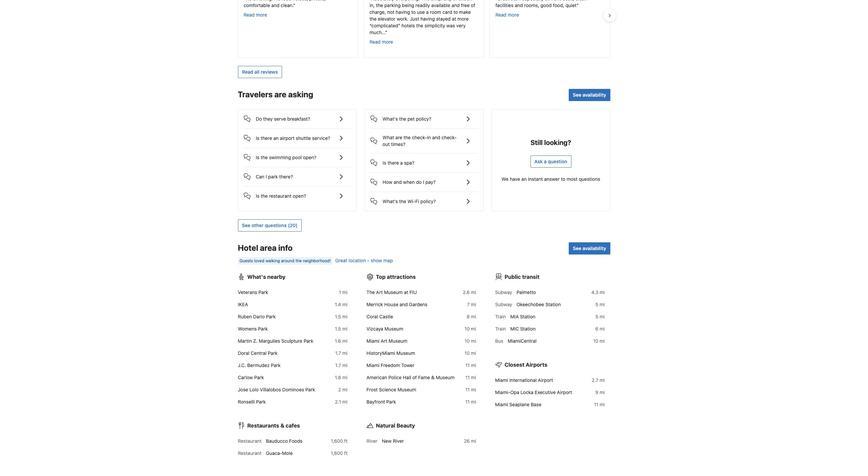 Task type: describe. For each thing, give the bounding box(es) containing it.
park down the dario
[[258, 326, 268, 332]]

parking
[[384, 2, 401, 8]]

1,600 ft for guaca-mole
[[331, 451, 348, 457]]

1 horizontal spatial of
[[453, 0, 457, 1]]

mi for frost science museum
[[471, 387, 476, 393]]

the inside absolutely everything!  the simplicity of check- in, the parking being readily available and free of charge, not having to use a room card to make the elevator work. just having stayed at more "complicated" hotels the simplicity was very much...
[[421, 0, 430, 1]]

1 river from the left
[[367, 439, 378, 444]]

park down frost science museum
[[386, 399, 396, 405]]

miami seaplane base
[[495, 402, 542, 408]]

and inside the how and when do i pay? button
[[394, 179, 402, 185]]

breakfast?
[[287, 116, 310, 122]]

closest airports
[[505, 362, 547, 368]]

station for mic station
[[520, 326, 536, 332]]

the art museum at fiu
[[367, 290, 417, 295]]

5 mi for okeechobee station
[[595, 302, 605, 308]]

ask
[[534, 159, 543, 164]]

10 mi for historymiami museum
[[465, 351, 476, 356]]

mi for coral castle
[[471, 314, 476, 320]]

merrick house and gardens
[[367, 302, 427, 308]]

lolo
[[249, 387, 259, 393]]

subway for palmetto
[[495, 290, 512, 295]]

park down j.c. bermudez park
[[254, 375, 264, 381]]

1 vertical spatial &
[[280, 423, 284, 429]]

have
[[510, 176, 520, 182]]

bauducco foods
[[266, 439, 303, 444]]

american police hall of fame & museum
[[367, 375, 455, 381]]

executive
[[535, 390, 556, 396]]

read more for no
[[244, 12, 267, 17]]

doral central park
[[238, 351, 278, 356]]

what's for what's the pet policy?
[[383, 116, 398, 122]]

bayfront park
[[367, 399, 396, 405]]

mi for miami seaplane base
[[600, 402, 605, 408]]

park down what's nearby
[[258, 290, 268, 295]]

is the restaurant open? button
[[244, 187, 351, 200]]

what's the wi-fi policy? button
[[370, 192, 478, 206]]

is for is the swimming pool open?
[[256, 155, 259, 160]]

train for mic station
[[495, 326, 506, 332]]

how and when do i pay? button
[[370, 173, 478, 186]]

the inside 'button'
[[261, 193, 268, 199]]

0 vertical spatial policy?
[[416, 116, 431, 122]]

mi for veterans park
[[342, 290, 348, 295]]

an for instant
[[521, 176, 527, 182]]

read more for great
[[495, 12, 519, 17]]

10 mi for miami art museum
[[465, 338, 476, 344]]

charge,
[[370, 9, 386, 15]]

10 for historymiami museum
[[465, 351, 470, 356]]

park down lolo
[[256, 399, 266, 405]]

what's the wi-fi policy?
[[383, 199, 436, 204]]

museum up historymiami museum
[[389, 338, 407, 344]]

is there an airport shuttle service? button
[[244, 129, 351, 142]]

at for fiu
[[404, 290, 408, 295]]

police
[[388, 375, 402, 381]]

1,600 ft for bauducco foods
[[331, 439, 348, 444]]

clean
[[575, 0, 587, 1]]

mi for miami freedom tower
[[471, 363, 476, 369]]

more for great staff especially at front desk, clean facilities and rooms, good food, quiet
[[508, 12, 519, 17]]

womens park
[[238, 326, 268, 332]]

1.7 mi for j.c. bermudez park
[[335, 363, 348, 369]]

restaurants & cafes
[[247, 423, 300, 429]]

good
[[541, 2, 552, 8]]

at for front
[[545, 0, 549, 1]]

is there a spa? button
[[370, 154, 478, 167]]

see for hotel area info
[[573, 246, 581, 251]]

open? inside is the swimming pool open? button
[[303, 155, 316, 160]]

1.4 mi
[[335, 302, 348, 308]]

mi for martin z. margulies sculpture park
[[342, 338, 348, 344]]

the left wi-
[[399, 199, 406, 204]]

see availability for asking
[[573, 92, 606, 98]]

read more button for great
[[495, 11, 519, 18]]

jose lolo villalobos dominoes park
[[238, 387, 315, 393]]

mi for carlow park
[[342, 375, 348, 381]]

miami art museum
[[367, 338, 407, 344]]

mole
[[282, 451, 293, 457]]

i inside the how and when do i pay? button
[[423, 179, 424, 185]]

map
[[383, 258, 393, 264]]

see other questions (20)
[[242, 223, 298, 228]]

info
[[278, 243, 293, 253]]

museum right fame at the bottom of page
[[436, 375, 455, 381]]

great for great location - show map
[[335, 258, 347, 264]]

restaurant for guaca-mole
[[238, 451, 262, 457]]

bus
[[495, 338, 503, 344]]

loved
[[254, 259, 264, 264]]

in,
[[370, 2, 375, 8]]

park right the dario
[[266, 314, 276, 320]]

8 mi
[[467, 314, 476, 320]]

jose
[[238, 387, 248, 393]]

10 for vizcaya museum
[[465, 326, 470, 332]]

open? inside is the restaurant open? 'button'
[[293, 193, 306, 199]]

1 horizontal spatial to
[[453, 9, 458, 15]]

bayfront
[[367, 399, 385, 405]]

4.3 mi
[[591, 290, 605, 295]]

2 horizontal spatial a
[[544, 159, 547, 164]]

0 horizontal spatial check-
[[412, 135, 427, 140]]

the right around
[[296, 259, 302, 264]]

park down martin z. margulies sculpture park
[[268, 351, 278, 356]]

1
[[339, 290, 341, 295]]

museum down hall
[[398, 387, 416, 393]]

mi for the art museum at fiu
[[471, 290, 476, 295]]

11 for hall
[[465, 375, 470, 381]]

11 mi for base
[[594, 402, 605, 408]]

-
[[367, 258, 369, 264]]

absolutely
[[371, 0, 394, 1]]

castle
[[379, 314, 393, 320]]

train for mia station
[[495, 314, 506, 320]]

museum up the house
[[384, 290, 403, 295]]

how and when do i pay?
[[383, 179, 436, 185]]

top attractions
[[376, 274, 416, 280]]

more for no smoking. no loud noises, private, comfortable and clean.
[[256, 12, 267, 17]]

the down absolutely
[[376, 2, 383, 8]]

mi for historymiami museum
[[471, 351, 476, 356]]

10 mi for vizcaya museum
[[465, 326, 476, 332]]

read all reviews
[[242, 69, 278, 75]]

read more button for no
[[244, 11, 267, 18]]

z.
[[253, 338, 258, 344]]

they
[[263, 116, 273, 122]]

1,600 for foods
[[331, 439, 343, 444]]

do they serve breakfast? button
[[244, 110, 351, 123]]

american
[[367, 375, 387, 381]]

absolutely everything!  the simplicity of check- in, the parking being readily available and free of charge, not having to use a room card to make the elevator work. just having stayed at more "complicated" hotels the simplicity was very much...
[[370, 0, 475, 35]]

see inside 'see other questions (20)' button
[[242, 223, 250, 228]]

just
[[410, 16, 419, 22]]

looking?
[[544, 139, 571, 146]]

what are the check-in and check- out times?
[[383, 135, 457, 147]]

ronselli
[[238, 399, 255, 405]]

okeechobee
[[517, 302, 544, 308]]

" for private,
[[293, 2, 295, 8]]

1 horizontal spatial read more button
[[370, 38, 393, 45]]

1.5 for womens park
[[335, 326, 341, 332]]

available
[[431, 2, 450, 8]]

travelers
[[238, 90, 273, 99]]

mi for miami-opa locka executive airport
[[600, 390, 605, 396]]

check- inside absolutely everything!  the simplicity of check- in, the parking being readily available and free of charge, not having to use a room card to make the elevator work. just having stayed at more "complicated" hotels the simplicity was very much...
[[459, 0, 474, 1]]

card
[[442, 9, 452, 15]]

mi for ruben dario park
[[342, 314, 348, 320]]

more for "
[[382, 39, 393, 45]]

attractions
[[387, 274, 416, 280]]

mi for merrick house and gardens
[[471, 302, 476, 308]]

the inside the what are the check-in and check- out times?
[[404, 135, 411, 140]]

1.6 mi
[[335, 338, 348, 344]]

central
[[251, 351, 267, 356]]

1.7 mi for doral central park
[[335, 351, 348, 356]]

see availability for info
[[573, 246, 606, 251]]

1 horizontal spatial check-
[[442, 135, 457, 140]]

2 mi
[[338, 387, 348, 393]]

rooms,
[[524, 2, 539, 8]]

1 horizontal spatial read more
[[370, 39, 393, 45]]

ruben
[[238, 314, 252, 320]]

veterans park
[[238, 290, 268, 295]]

read for no smoking. no loud noises, private, comfortable and clean.
[[244, 12, 255, 17]]

1 horizontal spatial "
[[385, 29, 387, 35]]

the down just
[[416, 23, 423, 28]]

4.3
[[591, 290, 598, 295]]

airport
[[280, 135, 295, 141]]

1 vertical spatial of
[[471, 2, 475, 8]]

an for airport
[[273, 135, 279, 141]]

7
[[467, 302, 470, 308]]

1 vertical spatial the
[[367, 290, 375, 295]]

mi for ikea
[[342, 302, 348, 308]]

noises,
[[293, 0, 308, 1]]

station for okeechobee station
[[545, 302, 561, 308]]

miami-opa locka executive airport
[[495, 390, 572, 396]]

smoking.
[[253, 0, 273, 1]]

1 horizontal spatial having
[[420, 16, 435, 22]]

are for asking
[[274, 90, 286, 99]]

1.5 for ruben dario park
[[335, 314, 341, 320]]

guests
[[240, 259, 253, 264]]

i inside can i park there? button
[[266, 174, 267, 180]]

room
[[430, 9, 441, 15]]

museum up tower
[[396, 351, 415, 356]]

reviews
[[261, 69, 278, 75]]

do
[[416, 179, 422, 185]]

availability for travelers are asking
[[583, 92, 606, 98]]

11 for base
[[594, 402, 598, 408]]

work.
[[397, 16, 409, 22]]



Task type: locate. For each thing, give the bounding box(es) containing it.
are inside the what are the check-in and check- out times?
[[395, 135, 402, 140]]

2 horizontal spatial check-
[[459, 0, 474, 1]]

1 see availability from the top
[[573, 92, 606, 98]]

5 mi up 6 mi
[[595, 314, 605, 320]]

1.7 mi up 1.8 mi
[[335, 363, 348, 369]]

0 vertical spatial 1.5 mi
[[335, 314, 348, 320]]

0 horizontal spatial to
[[411, 9, 416, 15]]

more down 'make'
[[457, 16, 469, 22]]

1 horizontal spatial the
[[421, 0, 430, 1]]

and right 'in'
[[432, 135, 440, 140]]

are
[[274, 90, 286, 99], [395, 135, 402, 140]]

" for desk,
[[577, 2, 579, 8]]

location
[[349, 258, 366, 264]]

what's up "what"
[[383, 116, 398, 122]]

1 5 mi from the top
[[595, 302, 605, 308]]

0 vertical spatial the
[[421, 0, 430, 1]]

0 horizontal spatial at
[[404, 290, 408, 295]]

see for travelers are asking
[[573, 92, 581, 98]]

art for the
[[376, 290, 383, 295]]

mia station
[[510, 314, 536, 320]]

2 horizontal spatial read more
[[495, 12, 519, 17]]

and right the house
[[400, 302, 408, 308]]

is the swimming pool open? button
[[244, 148, 351, 162]]

great for great staff especially at front desk, clean facilities and rooms, good food, quiet
[[497, 0, 509, 1]]

1 vertical spatial see availability button
[[569, 243, 610, 255]]

more down the facilities
[[508, 12, 519, 17]]

1 no from the left
[[246, 0, 252, 1]]

the left restaurant
[[261, 193, 268, 199]]

questions right most
[[579, 176, 600, 182]]

1 vertical spatial policy?
[[420, 199, 436, 204]]

miami up american
[[367, 363, 379, 369]]

new
[[382, 439, 392, 444]]

park right dominoes at bottom left
[[305, 387, 315, 393]]

natural
[[376, 423, 395, 429]]

0 vertical spatial questions
[[579, 176, 600, 182]]

policy?
[[416, 116, 431, 122], [420, 199, 436, 204]]

2 river from the left
[[393, 439, 404, 444]]

a right use
[[426, 9, 429, 15]]

0 vertical spatial &
[[431, 375, 435, 381]]

1 vertical spatial 5
[[595, 314, 598, 320]]

1 horizontal spatial an
[[521, 176, 527, 182]]

and left clean.
[[271, 2, 279, 8]]

staff
[[511, 0, 521, 1]]

2 vertical spatial station
[[520, 326, 536, 332]]

2 horizontal spatial of
[[471, 2, 475, 8]]

1 vertical spatial train
[[495, 326, 506, 332]]

mi for womens park
[[342, 326, 348, 332]]

an inside button
[[273, 135, 279, 141]]

top
[[376, 274, 386, 280]]

1 horizontal spatial are
[[395, 135, 402, 140]]

seaplane
[[509, 402, 530, 408]]

and inside great staff especially at front desk, clean facilities and rooms, good food, quiet
[[515, 2, 523, 8]]

1,600 for mole
[[331, 451, 343, 457]]

i right "do"
[[423, 179, 424, 185]]

mi for doral central park
[[342, 351, 348, 356]]

miami for miami freedom tower
[[367, 363, 379, 369]]

1.5 mi for womens park
[[335, 326, 348, 332]]

make
[[459, 9, 471, 15]]

especially
[[522, 0, 544, 1]]

i
[[266, 174, 267, 180], [423, 179, 424, 185]]

mi for ronselli park
[[342, 399, 348, 405]]

spa?
[[404, 160, 414, 166]]

2 see availability from the top
[[573, 246, 606, 251]]

8
[[467, 314, 470, 320]]

what are the check-in and check- out times? button
[[370, 129, 478, 148]]

walking
[[266, 259, 280, 264]]

1.5 mi down the 1.4 mi
[[335, 314, 348, 320]]

museum up miami art museum
[[385, 326, 403, 332]]

ft for guaca-mole
[[344, 451, 348, 457]]

1 horizontal spatial airport
[[557, 390, 572, 396]]

ruben dario park
[[238, 314, 276, 320]]

miami down the vizcaya
[[367, 338, 379, 344]]

0 vertical spatial see availability
[[573, 92, 606, 98]]

restaurants
[[247, 423, 279, 429]]

opa
[[510, 390, 519, 396]]

no up comfortable
[[246, 0, 252, 1]]

2 vertical spatial of
[[412, 375, 417, 381]]

and down staff
[[515, 2, 523, 8]]

1.5 down 1.4
[[335, 314, 341, 320]]

to up just
[[411, 9, 416, 15]]

miami for miami international airport
[[495, 378, 508, 383]]

subway for okeechobee station
[[495, 302, 512, 308]]

art for miami
[[381, 338, 387, 344]]

0 horizontal spatial great
[[335, 258, 347, 264]]

there for a
[[388, 160, 399, 166]]

2 train from the top
[[495, 326, 506, 332]]

the
[[376, 2, 383, 8], [370, 16, 377, 22], [416, 23, 423, 28], [399, 116, 406, 122], [404, 135, 411, 140], [261, 155, 268, 160], [261, 193, 268, 199], [399, 199, 406, 204], [296, 259, 302, 264]]

is inside 'button'
[[256, 193, 259, 199]]

0 horizontal spatial are
[[274, 90, 286, 99]]

0 vertical spatial see
[[573, 92, 581, 98]]

1 vertical spatial station
[[520, 314, 536, 320]]

1 horizontal spatial i
[[423, 179, 424, 185]]

1 subway from the top
[[495, 290, 512, 295]]

5 mi for mia station
[[595, 314, 605, 320]]

1 vertical spatial there
[[388, 160, 399, 166]]

answer
[[544, 176, 560, 182]]

j.c. bermudez park
[[238, 363, 281, 369]]

station down okeechobee
[[520, 314, 536, 320]]

dario
[[253, 314, 265, 320]]

questions inside button
[[265, 223, 287, 228]]

is for is the restaurant open?
[[256, 193, 259, 199]]

1 vertical spatial airport
[[557, 390, 572, 396]]

0 horizontal spatial airport
[[538, 378, 553, 383]]

0 vertical spatial art
[[376, 290, 383, 295]]

0 vertical spatial of
[[453, 0, 457, 1]]

mi for miami art museum
[[471, 338, 476, 344]]

1 vertical spatial 1.7 mi
[[335, 363, 348, 369]]

5 for mia station
[[595, 314, 598, 320]]

policy? right fi
[[420, 199, 436, 204]]

2 5 from the top
[[595, 314, 598, 320]]

2.1
[[335, 399, 341, 405]]

policy? right pet at the top of page
[[416, 116, 431, 122]]

mia
[[510, 314, 519, 320]]

1 vertical spatial subway
[[495, 302, 512, 308]]

read inside "button"
[[242, 69, 253, 75]]

to left most
[[561, 176, 565, 182]]

hotels
[[402, 23, 415, 28]]

questions left (20)
[[265, 223, 287, 228]]

0 horizontal spatial the
[[367, 290, 375, 295]]

1 vertical spatial simplicity
[[425, 23, 445, 28]]

natural beauty
[[376, 423, 415, 429]]

1 horizontal spatial &
[[431, 375, 435, 381]]

0 vertical spatial open?
[[303, 155, 316, 160]]

station
[[545, 302, 561, 308], [520, 314, 536, 320], [520, 326, 536, 332]]

there for an
[[261, 135, 272, 141]]

1.7 for doral central park
[[335, 351, 341, 356]]

pool
[[292, 155, 302, 160]]

miami down the miami-
[[495, 402, 508, 408]]

1 vertical spatial art
[[381, 338, 387, 344]]

1 vertical spatial 1,600 ft
[[331, 451, 348, 457]]

is up can
[[256, 155, 259, 160]]

read more button down the facilities
[[495, 11, 519, 18]]

1 vertical spatial are
[[395, 135, 402, 140]]

station down mia station on the bottom of page
[[520, 326, 536, 332]]

station for mia station
[[520, 314, 536, 320]]

0 vertical spatial train
[[495, 314, 506, 320]]

0 vertical spatial 5
[[595, 302, 598, 308]]

0 horizontal spatial a
[[400, 160, 403, 166]]

open? right pool
[[303, 155, 316, 160]]

1 vertical spatial having
[[420, 16, 435, 22]]

bermudez
[[247, 363, 270, 369]]

more down much...
[[382, 39, 393, 45]]

" down the clean
[[577, 2, 579, 8]]

0 vertical spatial 1.7
[[335, 351, 341, 356]]

and inside absolutely everything!  the simplicity of check- in, the parking being readily available and free of charge, not having to use a room card to make the elevator work. just having stayed at more "complicated" hotels the simplicity was very much...
[[452, 2, 460, 8]]

0 vertical spatial airport
[[538, 378, 553, 383]]

2 no from the left
[[274, 0, 281, 1]]

mi for miami international airport
[[600, 378, 605, 383]]

and right how on the left of page
[[394, 179, 402, 185]]

front
[[551, 0, 561, 1]]

11 for museum
[[465, 387, 470, 393]]

having down use
[[420, 16, 435, 22]]

the left pet at the top of page
[[399, 116, 406, 122]]

great up the facilities
[[497, 0, 509, 1]]

1 restaurant from the top
[[238, 439, 262, 444]]

0 vertical spatial there
[[261, 135, 272, 141]]

2 horizontal spatial "
[[577, 2, 579, 8]]

1.5 mi up 1.6 mi
[[335, 326, 348, 332]]

0 horizontal spatial having
[[396, 9, 410, 15]]

0 vertical spatial restaurant
[[238, 439, 262, 444]]

1 vertical spatial see
[[242, 223, 250, 228]]

martin z. margulies sculpture park
[[238, 338, 313, 344]]

what's for what's nearby
[[247, 274, 266, 280]]

2 1,600 ft from the top
[[331, 451, 348, 457]]

readily
[[415, 2, 430, 8]]

10 for miami art museum
[[465, 338, 470, 344]]

there inside button
[[388, 160, 399, 166]]

2 1.5 mi from the top
[[335, 326, 348, 332]]

read more button
[[244, 11, 267, 18], [495, 11, 519, 18], [370, 38, 393, 45]]

great inside great staff especially at front desk, clean facilities and rooms, good food, quiet
[[497, 0, 509, 1]]

read for "
[[370, 39, 381, 45]]

1.5 mi for ruben dario park
[[335, 314, 348, 320]]

1 vertical spatial open?
[[293, 193, 306, 199]]

0 vertical spatial subway
[[495, 290, 512, 295]]

and
[[271, 2, 279, 8], [452, 2, 460, 8], [515, 2, 523, 8], [432, 135, 440, 140], [394, 179, 402, 185], [400, 302, 408, 308]]

is down do
[[256, 135, 259, 141]]

there down they
[[261, 135, 272, 141]]

2 restaurant from the top
[[238, 451, 262, 457]]

beauty
[[397, 423, 415, 429]]

2 see availability button from the top
[[569, 243, 610, 255]]

5 mi down 4.3 mi
[[595, 302, 605, 308]]

6 mi
[[595, 326, 605, 332]]

mi for vizcaya museum
[[471, 326, 476, 332]]

2 1.5 from the top
[[335, 326, 341, 332]]

1,600
[[331, 439, 343, 444], [331, 451, 343, 457]]

park right bermudez
[[271, 363, 281, 369]]

is there a spa?
[[383, 160, 414, 166]]

around
[[281, 259, 294, 264]]

read for great staff especially at front desk, clean facilities and rooms, good food, quiet
[[495, 12, 507, 17]]

11 mi for hall
[[465, 375, 476, 381]]

0 vertical spatial great
[[497, 0, 509, 1]]

airports
[[526, 362, 547, 368]]

2 1.7 mi from the top
[[335, 363, 348, 369]]

1 train from the top
[[495, 314, 506, 320]]

2 subway from the top
[[495, 302, 512, 308]]

1 vertical spatial 1.5 mi
[[335, 326, 348, 332]]

0 vertical spatial simplicity
[[431, 0, 452, 1]]

1 1.5 from the top
[[335, 314, 341, 320]]

2 vertical spatial at
[[404, 290, 408, 295]]

is for is there a spa?
[[383, 160, 386, 166]]

0 vertical spatial 1,600 ft
[[331, 439, 348, 444]]

park right 'sculpture'
[[304, 338, 313, 344]]

the up times?
[[404, 135, 411, 140]]

1.5 mi
[[335, 314, 348, 320], [335, 326, 348, 332]]

1 horizontal spatial no
[[274, 0, 281, 1]]

1 availability from the top
[[583, 92, 606, 98]]

1.5 up 1.6
[[335, 326, 341, 332]]

at inside great staff especially at front desk, clean facilities and rooms, good food, quiet
[[545, 0, 549, 1]]

2 vertical spatial what's
[[247, 274, 266, 280]]

to right card in the top of the page
[[453, 9, 458, 15]]

5 up 6
[[595, 314, 598, 320]]

frost
[[367, 387, 378, 393]]

0 horizontal spatial read more
[[244, 12, 267, 17]]

11 for tower
[[465, 363, 470, 369]]

2.7
[[592, 378, 598, 383]]

1 vertical spatial an
[[521, 176, 527, 182]]

mi for american police hall of fame & museum
[[471, 375, 476, 381]]

and inside the what are the check-in and check- out times?
[[432, 135, 440, 140]]

the up readily on the top of page
[[421, 0, 430, 1]]

and left free
[[452, 2, 460, 8]]

10 mi
[[465, 326, 476, 332], [465, 338, 476, 344], [593, 338, 605, 344], [465, 351, 476, 356]]

1 vertical spatial at
[[452, 16, 456, 22]]

read down much...
[[370, 39, 381, 45]]

what's for what's the wi-fi policy?
[[383, 199, 398, 204]]

great location - show map
[[335, 258, 393, 264]]

miami up the miami-
[[495, 378, 508, 383]]

0 horizontal spatial "
[[293, 2, 295, 8]]

the left swimming
[[261, 155, 268, 160]]

2.7 mi
[[592, 378, 605, 383]]

times?
[[391, 141, 405, 147]]

bauducco
[[266, 439, 288, 444]]

0 horizontal spatial questions
[[265, 223, 287, 228]]

mi for bayfront park
[[471, 399, 476, 405]]

dominoes
[[282, 387, 304, 393]]

at up good at the right top
[[545, 0, 549, 1]]

the down charge,
[[370, 16, 377, 22]]

1 see availability button from the top
[[569, 89, 610, 101]]

is there an airport shuttle service?
[[256, 135, 330, 141]]

restaurant left the guaca-
[[238, 451, 262, 457]]

read down comfortable
[[244, 12, 255, 17]]

historymiami museum
[[367, 351, 415, 356]]

check- up free
[[459, 0, 474, 1]]

are for the
[[395, 135, 402, 140]]

most
[[567, 176, 578, 182]]

public
[[505, 274, 521, 280]]

mi for jose lolo villalobos dominoes park
[[342, 387, 348, 393]]

ask a question button
[[530, 156, 571, 168]]

0 vertical spatial ft
[[344, 439, 348, 444]]

an right have
[[521, 176, 527, 182]]

1 vertical spatial see availability
[[573, 246, 606, 251]]

1 horizontal spatial great
[[497, 0, 509, 1]]

and inside no smoking. no loud noises, private, comfortable and clean.
[[271, 2, 279, 8]]

at inside absolutely everything!  the simplicity of check- in, the parking being readily available and free of charge, not having to use a room card to make the elevator work. just having stayed at more "complicated" hotels the simplicity was very much...
[[452, 16, 456, 22]]

check- right 'in'
[[442, 135, 457, 140]]

read more down much...
[[370, 39, 393, 45]]

1.8 mi
[[335, 375, 348, 381]]

1 1.7 mi from the top
[[335, 351, 348, 356]]

restaurant down restaurants
[[238, 439, 262, 444]]

2 availability from the top
[[583, 246, 606, 251]]

2.6
[[463, 290, 470, 295]]

historymiami
[[367, 351, 395, 356]]

mi for j.c. bermudez park
[[342, 363, 348, 369]]

1.7 mi down 1.6 mi
[[335, 351, 348, 356]]

1 1,600 ft from the top
[[331, 439, 348, 444]]

11 mi for museum
[[465, 387, 476, 393]]

0 horizontal spatial &
[[280, 423, 284, 429]]

do they serve breakfast?
[[256, 116, 310, 122]]

0 horizontal spatial read more button
[[244, 11, 267, 18]]

the up merrick
[[367, 290, 375, 295]]

more
[[256, 12, 267, 17], [508, 12, 519, 17], [457, 16, 469, 22], [382, 39, 393, 45]]

more down comfortable
[[256, 12, 267, 17]]

11 mi for tower
[[465, 363, 476, 369]]

0 vertical spatial 1,600
[[331, 439, 343, 444]]

see availability button for travelers are asking
[[569, 89, 610, 101]]

out
[[383, 141, 390, 147]]

1 vertical spatial 5 mi
[[595, 314, 605, 320]]

area
[[260, 243, 277, 253]]

miami for miami seaplane base
[[495, 402, 508, 408]]

ft for bauducco foods
[[344, 439, 348, 444]]

2 ft from the top
[[344, 451, 348, 457]]

subway up mia
[[495, 302, 512, 308]]

womens
[[238, 326, 257, 332]]

tower
[[401, 363, 414, 369]]

0 horizontal spatial i
[[266, 174, 267, 180]]

1 vertical spatial ft
[[344, 451, 348, 457]]

1 1.5 mi from the top
[[335, 314, 348, 320]]

miami for miami art museum
[[367, 338, 379, 344]]

read more down the facilities
[[495, 12, 519, 17]]

this is a carousel with rotating slides. it displays featured reviews of the property. use the next and previous buttons to navigate. region
[[232, 0, 616, 60]]

0 vertical spatial what's
[[383, 116, 398, 122]]

2 1,600 from the top
[[331, 451, 343, 457]]

in
[[427, 135, 431, 140]]

river left new
[[367, 439, 378, 444]]

simplicity up available
[[431, 0, 452, 1]]

1.7 for j.c. bermudez park
[[335, 363, 341, 369]]

1.6
[[335, 338, 341, 344]]

0 horizontal spatial river
[[367, 439, 378, 444]]

foods
[[289, 439, 303, 444]]

0 vertical spatial are
[[274, 90, 286, 99]]

is inside button
[[256, 135, 259, 141]]

1 vertical spatial 1,600
[[331, 451, 343, 457]]

having up work. at the left top
[[396, 9, 410, 15]]

1 ft from the top
[[344, 439, 348, 444]]

transit
[[522, 274, 539, 280]]

5 for okeechobee station
[[595, 302, 598, 308]]

1 vertical spatial 1.7
[[335, 363, 341, 369]]

simplicity down stayed
[[425, 23, 445, 28]]

there left spa?
[[388, 160, 399, 166]]

0 vertical spatial 5 mi
[[595, 302, 605, 308]]

great
[[497, 0, 509, 1], [335, 258, 347, 264]]

0 horizontal spatial there
[[261, 135, 272, 141]]

subway down public
[[495, 290, 512, 295]]

0 vertical spatial availability
[[583, 92, 606, 98]]

mic
[[510, 326, 519, 332]]

0 horizontal spatial of
[[412, 375, 417, 381]]

2 5 mi from the top
[[595, 314, 605, 320]]

2 horizontal spatial to
[[561, 176, 565, 182]]

0 horizontal spatial no
[[246, 0, 252, 1]]

food,
[[553, 2, 564, 8]]

more inside absolutely everything!  the simplicity of check- in, the parking being readily available and free of charge, not having to use a room card to make the elevator work. just having stayed at more "complicated" hotels the simplicity was very much...
[[457, 16, 469, 22]]

1 horizontal spatial questions
[[579, 176, 600, 182]]

art down vizcaya museum
[[381, 338, 387, 344]]

0 vertical spatial an
[[273, 135, 279, 141]]

restaurant
[[269, 193, 291, 199]]

" down "complicated"
[[385, 29, 387, 35]]

a inside absolutely everything!  the simplicity of check- in, the parking being readily available and free of charge, not having to use a room card to make the elevator work. just having stayed at more "complicated" hotels the simplicity was very much...
[[426, 9, 429, 15]]

1.7 down 1.6
[[335, 351, 341, 356]]

5 down 4.3 mi
[[595, 302, 598, 308]]

pet
[[408, 116, 415, 122]]

hotel
[[238, 243, 258, 253]]

1 5 from the top
[[595, 302, 598, 308]]

being
[[402, 2, 414, 8]]

can i park there? button
[[244, 167, 351, 181]]

see availability button for hotel area info
[[569, 243, 610, 255]]

coral
[[367, 314, 378, 320]]

restaurant for bauducco foods
[[238, 439, 262, 444]]

train left mia
[[495, 314, 506, 320]]

1 vertical spatial restaurant
[[238, 451, 262, 457]]

villalobos
[[260, 387, 281, 393]]

is
[[256, 135, 259, 141], [256, 155, 259, 160], [383, 160, 386, 166], [256, 193, 259, 199]]

2
[[338, 387, 341, 393]]

frost science museum
[[367, 387, 416, 393]]

1 vertical spatial questions
[[265, 223, 287, 228]]

2 horizontal spatial read more button
[[495, 11, 519, 18]]

read left all
[[242, 69, 253, 75]]

there?
[[279, 174, 293, 180]]

read down the facilities
[[495, 12, 507, 17]]

1 1,600 from the top
[[331, 439, 343, 444]]

cafes
[[286, 423, 300, 429]]

check- down pet at the top of page
[[412, 135, 427, 140]]

1 1.7 from the top
[[335, 351, 341, 356]]

airport right 'executive'
[[557, 390, 572, 396]]

what's up the veterans park
[[247, 274, 266, 280]]

0 vertical spatial having
[[396, 9, 410, 15]]

read more button down comfortable
[[244, 11, 267, 18]]

airport up 'executive'
[[538, 378, 553, 383]]

is for is there an airport shuttle service?
[[256, 135, 259, 141]]

is down out
[[383, 160, 386, 166]]

1 mi
[[339, 290, 348, 295]]

read more button down much...
[[370, 38, 393, 45]]

art up merrick
[[376, 290, 383, 295]]

2 vertical spatial see
[[573, 246, 581, 251]]

2 1.7 from the top
[[335, 363, 341, 369]]

5 mi
[[595, 302, 605, 308], [595, 314, 605, 320]]

are up times?
[[395, 135, 402, 140]]

there inside button
[[261, 135, 272, 141]]



Task type: vqa. For each thing, say whether or not it's contained in the screenshot.


